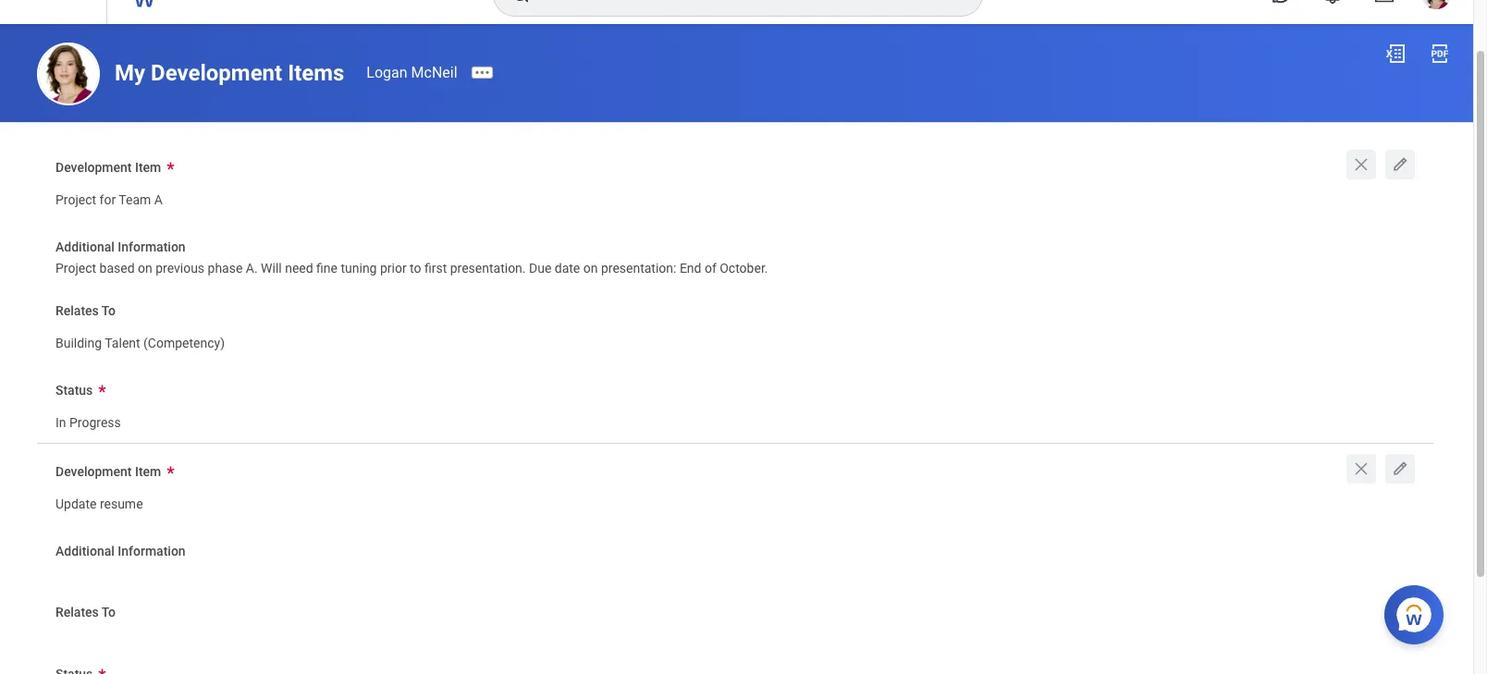 Task type: vqa. For each thing, say whether or not it's contained in the screenshot.


Task type: locate. For each thing, give the bounding box(es) containing it.
relates to element
[[56, 324, 225, 358]]

information for additional information project based on previous phase a. will need fine tuning prior to first presentation. due date on presentation: end of october.
[[118, 240, 186, 255]]

2 development item element from the top
[[56, 484, 143, 518]]

information
[[118, 240, 186, 255], [118, 544, 186, 559]]

0 vertical spatial development item element
[[56, 180, 163, 214]]

0 vertical spatial development item
[[56, 160, 161, 175]]

additional
[[56, 240, 115, 255], [56, 544, 115, 559]]

to
[[102, 303, 116, 318], [102, 605, 116, 620]]

date
[[555, 261, 580, 276]]

project left for
[[56, 192, 96, 207]]

Project for Team A text field
[[56, 181, 163, 213]]

0 vertical spatial project
[[56, 192, 96, 207]]

2 on from the left
[[584, 261, 598, 276]]

1 project from the top
[[56, 192, 96, 207]]

2 additional from the top
[[56, 544, 115, 559]]

project left "based"
[[56, 261, 96, 276]]

additional for additional information
[[56, 544, 115, 559]]

2 to from the top
[[102, 605, 116, 620]]

1 vertical spatial to
[[102, 605, 116, 620]]

relates to up building
[[56, 303, 116, 318]]

my development items
[[115, 60, 345, 86]]

0 vertical spatial development
[[151, 60, 282, 86]]

2 information from the top
[[118, 544, 186, 559]]

item for project for team a
[[135, 160, 161, 175]]

on
[[138, 261, 152, 276], [584, 261, 598, 276]]

0 vertical spatial item
[[135, 160, 161, 175]]

development item element for x image
[[56, 484, 143, 518]]

0 vertical spatial relates to
[[56, 303, 116, 318]]

development item element
[[56, 180, 163, 214], [56, 484, 143, 518]]

relates to
[[56, 303, 116, 318], [56, 605, 116, 620]]

Building Talent (Competency) text field
[[56, 324, 225, 357]]

project for team a
[[56, 192, 163, 207]]

additional inside 'additional information project based on previous phase a. will need fine tuning prior to first presentation. due date on presentation: end of october.'
[[56, 240, 115, 255]]

1 vertical spatial development item
[[56, 464, 161, 479]]

1 additional from the top
[[56, 240, 115, 255]]

1 relates to from the top
[[56, 303, 116, 318]]

development for update resume
[[56, 464, 132, 479]]

first
[[425, 261, 447, 276]]

status
[[56, 383, 93, 398]]

1 development item element from the top
[[56, 180, 163, 214]]

information up previous
[[118, 240, 186, 255]]

inbox large image
[[1376, 0, 1394, 4]]

1 development item from the top
[[56, 160, 161, 175]]

item up a
[[135, 160, 161, 175]]

on right date
[[584, 261, 598, 276]]

1 vertical spatial development item element
[[56, 484, 143, 518]]

0 horizontal spatial on
[[138, 261, 152, 276]]

items
[[288, 60, 345, 86]]

relates up building
[[56, 303, 99, 318]]

development item for for
[[56, 160, 161, 175]]

need
[[285, 261, 313, 276]]

development up "update resume" text box
[[56, 464, 132, 479]]

information inside 'additional information project based on previous phase a. will need fine tuning prior to first presentation. due date on presentation: end of october.'
[[118, 240, 186, 255]]

relates to down additional information
[[56, 605, 116, 620]]

1 vertical spatial project
[[56, 261, 96, 276]]

information down resume
[[118, 544, 186, 559]]

in
[[56, 416, 66, 430]]

item up resume
[[135, 464, 161, 479]]

1 horizontal spatial on
[[584, 261, 598, 276]]

1 item from the top
[[135, 160, 161, 175]]

team
[[119, 192, 151, 207]]

development item
[[56, 160, 161, 175], [56, 464, 161, 479]]

2 relates to from the top
[[56, 605, 116, 620]]

relates down additional information
[[56, 605, 99, 620]]

additional up "based"
[[56, 240, 115, 255]]

development item up "update resume" text box
[[56, 464, 161, 479]]

development
[[151, 60, 282, 86], [56, 160, 132, 175], [56, 464, 132, 479]]

previous
[[156, 261, 205, 276]]

presentation:
[[601, 261, 677, 276]]

2 project from the top
[[56, 261, 96, 276]]

1 information from the top
[[118, 240, 186, 255]]

will
[[261, 261, 282, 276]]

1 on from the left
[[138, 261, 152, 276]]

0 vertical spatial information
[[118, 240, 186, 255]]

information for additional information
[[118, 544, 186, 559]]

1 vertical spatial additional
[[56, 544, 115, 559]]

1 vertical spatial relates
[[56, 605, 99, 620]]

item for update resume
[[135, 464, 161, 479]]

1 vertical spatial information
[[118, 544, 186, 559]]

2 development item from the top
[[56, 464, 161, 479]]

export to excel image
[[1385, 43, 1407, 65]]

1 vertical spatial development
[[56, 160, 132, 175]]

view printable version (pdf) image
[[1430, 43, 1452, 65]]

additional down update at the bottom of page
[[56, 544, 115, 559]]

development item element containing project for team a
[[56, 180, 163, 214]]

development up project for team a text box
[[56, 160, 132, 175]]

0 vertical spatial relates
[[56, 303, 99, 318]]

building talent (competency)
[[56, 336, 225, 350]]

on right "based"
[[138, 261, 152, 276]]

development item up project for team a text box
[[56, 160, 161, 175]]

1 vertical spatial item
[[135, 464, 161, 479]]

my development items main content
[[0, 24, 1474, 675]]

project
[[56, 192, 96, 207], [56, 261, 96, 276]]

logan mcneil link
[[367, 64, 458, 81]]

based
[[99, 261, 135, 276]]

development right my
[[151, 60, 282, 86]]

to up talent
[[102, 303, 116, 318]]

item
[[135, 160, 161, 175], [135, 464, 161, 479]]

x image
[[1353, 460, 1371, 478]]

1 vertical spatial relates to
[[56, 605, 116, 620]]

2 item from the top
[[135, 464, 161, 479]]

building
[[56, 336, 102, 350]]

of
[[705, 261, 717, 276]]

relates
[[56, 303, 99, 318], [56, 605, 99, 620]]

resume
[[100, 496, 143, 511]]

development item element containing update resume
[[56, 484, 143, 518]]

prior
[[380, 261, 407, 276]]

0 vertical spatial to
[[102, 303, 116, 318]]

0 vertical spatial additional
[[56, 240, 115, 255]]

search image
[[510, 0, 532, 6]]

2 vertical spatial development
[[56, 464, 132, 479]]

(competency)
[[143, 336, 225, 350]]

to down additional information
[[102, 605, 116, 620]]

to
[[410, 261, 421, 276]]

employee's photo (logan mcneil) image
[[37, 43, 100, 105]]



Task type: describe. For each thing, give the bounding box(es) containing it.
In Progress text field
[[56, 404, 121, 437]]

tuning
[[341, 261, 377, 276]]

edit image
[[1392, 155, 1410, 174]]

additional information project based on previous phase a. will need fine tuning prior to first presentation. due date on presentation: end of october.
[[56, 240, 768, 276]]

notifications large image
[[1324, 0, 1343, 4]]

due
[[529, 261, 552, 276]]

Update resume text field
[[56, 485, 143, 518]]

edit image
[[1392, 460, 1410, 478]]

a
[[154, 192, 163, 207]]

1 relates from the top
[[56, 303, 99, 318]]

in progress
[[56, 416, 121, 430]]

2 relates from the top
[[56, 605, 99, 620]]

mcneil
[[411, 64, 458, 81]]

phase
[[208, 261, 243, 276]]

logan mcneil
[[367, 64, 458, 81]]

1 to from the top
[[102, 303, 116, 318]]

additional information
[[56, 544, 186, 559]]

end
[[680, 261, 702, 276]]

profile logan mcneil image
[[1422, 0, 1452, 13]]

update
[[56, 496, 97, 511]]

presentation.
[[450, 261, 526, 276]]

development item element for x icon
[[56, 180, 163, 214]]

for
[[99, 192, 116, 207]]

progress
[[69, 416, 121, 430]]

additional for additional information project based on previous phase a. will need fine tuning prior to first presentation. due date on presentation: end of october.
[[56, 240, 115, 255]]

project inside 'additional information project based on previous phase a. will need fine tuning prior to first presentation. due date on presentation: end of october.'
[[56, 261, 96, 276]]

fine
[[317, 261, 338, 276]]

october.
[[720, 261, 768, 276]]

update resume
[[56, 496, 143, 511]]

a.
[[246, 261, 258, 276]]

project inside text box
[[56, 192, 96, 207]]

my
[[115, 60, 145, 86]]

talent
[[105, 336, 140, 350]]

logan
[[367, 64, 408, 81]]

development item for resume
[[56, 464, 161, 479]]

x image
[[1353, 155, 1371, 174]]

status element
[[56, 404, 121, 438]]

development for project for team a
[[56, 160, 132, 175]]



